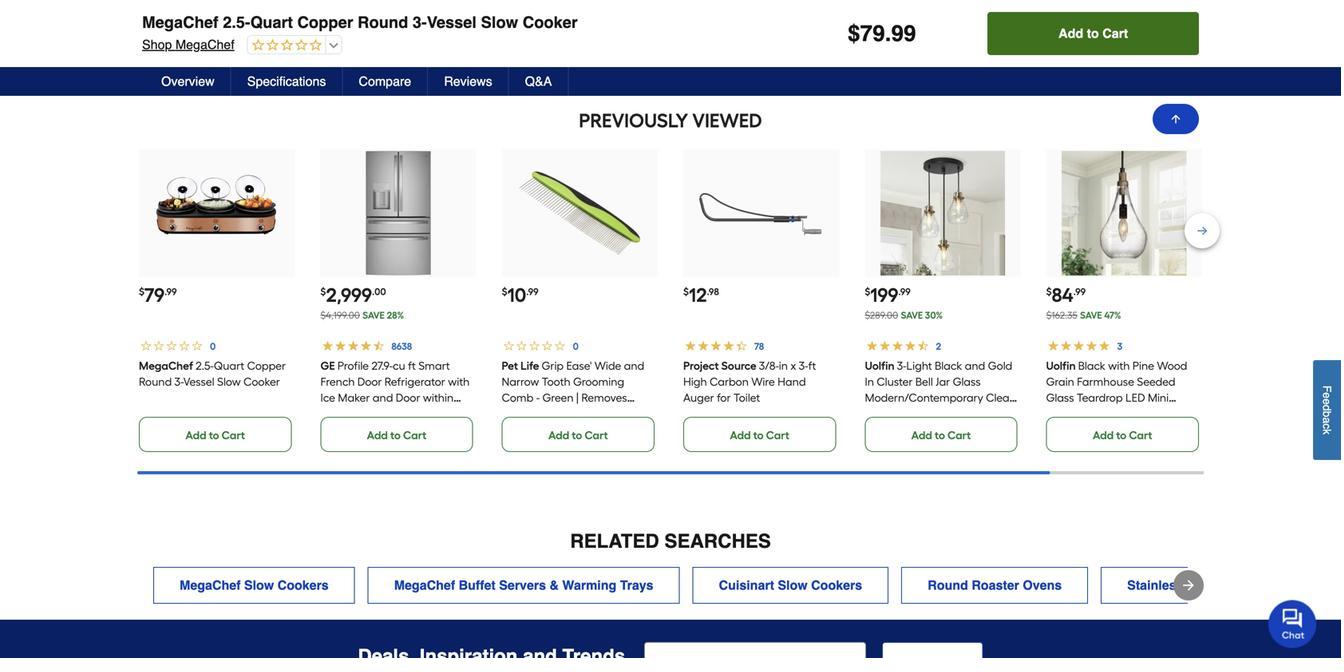 Task type: describe. For each thing, give the bounding box(es) containing it.
compare
[[359, 74, 411, 89]]

1 horizontal spatial cooker
[[523, 13, 578, 32]]

to for 79 list item at left
[[209, 429, 219, 442]]

3/8-
[[759, 359, 779, 373]]

refrigerator
[[385, 375, 445, 389]]

3- inside 3-light black and gold in cluster bell jar glass modern/contemporary clear glass linear led hanging pendant light
[[897, 359, 907, 373]]

.99 for 84
[[1074, 286, 1086, 298]]

cluster
[[877, 375, 913, 389]]

b
[[1321, 411, 1334, 417]]

light inside black with pine wood grain farmhouse seeded glass teardrop led mini hanging pendant light
[[1139, 407, 1165, 421]]

84
[[1052, 284, 1074, 307]]

profile 27.9-cu ft smart french door refrigerator with ice maker and door within door (fingerprint-resistant stainless steel) energy star
[[321, 359, 470, 437]]

arrow right image
[[1181, 577, 1197, 593]]

add to cart inside 199 list item
[[912, 429, 971, 442]]

ft inside "3/8-in x 3-ft high carbon wire hand auger for toilet"
[[809, 359, 816, 373]]

f
[[1321, 385, 1334, 392]]

add for 3rd add to cart list item from the right
[[186, 40, 206, 53]]

zero stars image
[[248, 38, 322, 53]]

3- inside "3/8-in x 3-ft high carbon wire hand auger for toilet"
[[799, 359, 809, 373]]

$ 79 . 99
[[848, 21, 917, 46]]

to for 199 list item
[[935, 429, 946, 442]]

$ for $ 10 .99
[[502, 286, 508, 298]]

tangles,
[[533, 407, 575, 421]]

megachef buffet servers & warming trays link
[[368, 567, 680, 604]]

cart for 84 list item
[[1130, 429, 1153, 442]]

reviews
[[444, 74, 492, 89]]

pet life  grip ease' wide and narrow tooth grooming comb - green | removes mats, tangles, and knots | rubberized grips for precision control image
[[518, 151, 642, 276]]

.00
[[372, 286, 386, 298]]

to inside button
[[1087, 26, 1099, 41]]

clear
[[986, 391, 1014, 405]]

199
[[871, 284, 899, 307]]

uolfin for 84
[[1047, 359, 1076, 373]]

teardrop
[[1077, 391, 1123, 405]]

quart inside 2.5-quart copper round 3-vessel slow cooker
[[214, 359, 244, 373]]

ice
[[321, 391, 335, 405]]

$ 199 .99
[[865, 284, 911, 307]]

project source 3/8-in x 3-ft high carbon wire hand auger for toilet image
[[699, 151, 824, 276]]

megachef 2.5-quart copper round 3-vessel slow cooker
[[142, 13, 578, 32]]

ge profile 27.9-cu ft smart french door refrigerator with ice maker and door within door (fingerprint-resistant stainless steel) energy star image
[[336, 151, 461, 276]]

cart for second add to cart list item
[[948, 40, 971, 53]]

specifications
[[247, 74, 326, 89]]

Email Address email field
[[645, 642, 867, 658]]

searches
[[665, 530, 771, 552]]

10 list item
[[502, 149, 658, 452]]

f e e d b a c k button
[[1314, 360, 1342, 460]]

2 e from the top
[[1321, 398, 1334, 405]]

cart for 3rd add to cart list item from the left
[[1130, 40, 1153, 53]]

47%
[[1105, 310, 1122, 321]]

toilet
[[734, 391, 760, 405]]

2 add to cart list item from the left
[[865, 0, 1021, 63]]

round inside 2.5-quart copper round 3-vessel slow cooker
[[139, 375, 172, 389]]

save for 2,999
[[363, 310, 385, 321]]

to for 3rd add to cart list item from the right
[[209, 40, 219, 53]]

precision
[[609, 423, 654, 437]]

cookers inside stainless steel slow cookers "link"
[[1255, 578, 1306, 593]]

wire
[[752, 375, 775, 389]]

gold
[[988, 359, 1013, 373]]

cu
[[393, 359, 405, 373]]

ft inside 'profile 27.9-cu ft smart french door refrigerator with ice maker and door within door (fingerprint-resistant stainless steel) energy star'
[[408, 359, 416, 373]]

cart for 2,999 list item
[[403, 429, 427, 442]]

$289.00
[[865, 310, 899, 321]]

slow inside "link"
[[1222, 578, 1251, 593]]

hanging inside black with pine wood grain farmhouse seeded glass teardrop led mini hanging pendant light
[[1047, 407, 1091, 421]]

1 e from the top
[[1321, 392, 1334, 398]]

to for 84 list item
[[1117, 429, 1127, 442]]

wood
[[1158, 359, 1188, 373]]

1 horizontal spatial vessel
[[427, 13, 477, 32]]

wide
[[595, 359, 622, 373]]

2,999
[[326, 284, 372, 307]]

1 horizontal spatial round
[[358, 13, 408, 32]]

$162.35
[[1047, 310, 1078, 321]]

high
[[684, 375, 707, 389]]

cart for 10 list item
[[585, 429, 608, 442]]

pine
[[1133, 359, 1155, 373]]

add to cart link for 2.5-quart copper round 3-vessel slow cooker
[[139, 417, 292, 452]]

d
[[1321, 405, 1334, 411]]

megachef for megachef buffet servers & warming trays
[[394, 578, 455, 593]]

overview
[[161, 74, 215, 89]]

$289.00 save 30%
[[865, 310, 943, 321]]

knots
[[601, 407, 629, 421]]

previously viewed heading
[[137, 105, 1204, 137]]

mini
[[1149, 391, 1169, 405]]

79 for .99
[[145, 284, 165, 307]]

$ 2,999 .00
[[321, 284, 386, 307]]

add to cart inside 79 list item
[[186, 429, 245, 442]]

black inside 3-light black and gold in cluster bell jar glass modern/contemporary clear glass linear led hanging pendant light
[[935, 359, 962, 373]]

cuisinart slow cookers link
[[693, 567, 889, 604]]

add for 84 list item
[[1093, 429, 1114, 442]]

c
[[1321, 423, 1334, 429]]

cart for 3rd add to cart list item from the right
[[222, 40, 245, 53]]

2 horizontal spatial door
[[396, 391, 420, 405]]

shop
[[142, 37, 172, 52]]

add to cart inside 10 list item
[[549, 429, 608, 442]]

add to cart link for 3-light black and gold in cluster bell jar glass modern/contemporary clear glass linear led hanging pendant light
[[865, 417, 1018, 452]]

viewed
[[693, 109, 762, 132]]

life
[[521, 359, 540, 373]]

3 add to cart list item from the left
[[1047, 0, 1203, 63]]

reviews button
[[428, 67, 509, 96]]

1 vertical spatial |
[[632, 407, 635, 421]]

farmhouse
[[1078, 375, 1135, 389]]

uolfin black with pine wood grain farmhouse seeded glass teardrop led mini hanging pendant light image
[[1062, 151, 1187, 276]]

specifications button
[[231, 67, 343, 96]]

mats,
[[502, 407, 530, 421]]

add for 79 list item at left
[[186, 429, 206, 442]]

star
[[442, 423, 467, 437]]

$ for $ 84 .99
[[1047, 286, 1052, 298]]

with inside 'profile 27.9-cu ft smart french door refrigerator with ice maker and door within door (fingerprint-resistant stainless steel) energy star'
[[448, 375, 470, 389]]

hanging inside 3-light black and gold in cluster bell jar glass modern/contemporary clear glass linear led hanging pendant light
[[953, 407, 997, 421]]

&
[[550, 578, 559, 593]]

add for 199 list item
[[912, 429, 933, 442]]

0 vertical spatial |
[[577, 391, 579, 405]]

black inside black with pine wood grain farmhouse seeded glass teardrop led mini hanging pendant light
[[1079, 359, 1106, 373]]

30%
[[925, 310, 943, 321]]

2,999 list item
[[321, 149, 477, 452]]

79 list item
[[139, 149, 295, 452]]

.
[[885, 21, 892, 46]]

add for 2,999 list item
[[367, 429, 388, 442]]

buffet
[[459, 578, 496, 593]]

cookers for cuisinart slow cookers
[[812, 578, 863, 593]]

0 vertical spatial copper
[[297, 13, 353, 32]]

control
[[502, 439, 539, 452]]

in
[[865, 375, 874, 389]]

grips
[[563, 423, 590, 437]]

cookers for megachef slow cookers
[[278, 578, 329, 593]]

cuisinart
[[719, 578, 775, 593]]

$ 79 .99
[[139, 284, 177, 307]]

resistant
[[409, 407, 452, 421]]

add to cart link for grip ease' wide and narrow tooth grooming comb - green | removes mats, tangles, and knots | rubberized grips for precision control
[[502, 417, 655, 452]]

previously viewed
[[579, 109, 762, 132]]

.99 for 10
[[527, 286, 539, 298]]

stainless inside "link"
[[1128, 578, 1184, 593]]

and right wide
[[624, 359, 645, 373]]

in
[[779, 359, 788, 373]]

$4,199.00 save 28%
[[321, 310, 404, 321]]

round roaster ovens link
[[902, 567, 1089, 604]]

for inside grip ease' wide and narrow tooth grooming comb - green | removes mats, tangles, and knots | rubberized grips for precision control
[[592, 423, 606, 437]]

compare button
[[343, 67, 428, 96]]

cart for 79 list item at left
[[222, 429, 245, 442]]

to for 12 list item
[[754, 429, 764, 442]]

jar
[[936, 375, 950, 389]]

steel)
[[367, 423, 395, 437]]



Task type: locate. For each thing, give the bounding box(es) containing it.
1 vertical spatial door
[[396, 391, 420, 405]]

1 horizontal spatial cookers
[[812, 578, 863, 593]]

79 inside list item
[[145, 284, 165, 307]]

ovens
[[1023, 578, 1062, 593]]

1 vertical spatial 2.5-
[[196, 359, 214, 373]]

q&a button
[[509, 67, 569, 96]]

0 horizontal spatial uolfin
[[865, 359, 895, 373]]

1 save from the left
[[363, 310, 385, 321]]

84 list item
[[1047, 149, 1203, 452]]

add to cart link
[[139, 28, 292, 63], [865, 28, 1018, 63], [1047, 28, 1200, 63], [139, 417, 292, 452], [321, 417, 473, 452], [502, 417, 655, 452], [684, 417, 836, 452], [865, 417, 1018, 452], [1047, 417, 1200, 452]]

megachef for megachef 2.5-quart copper round 3-vessel slow cooker
[[142, 13, 218, 32]]

1 vertical spatial light
[[1139, 407, 1165, 421]]

12 list item
[[684, 149, 840, 452]]

2 horizontal spatial glass
[[1047, 391, 1075, 405]]

add for 3rd add to cart list item from the left
[[1093, 40, 1114, 53]]

door down refrigerator
[[396, 391, 420, 405]]

french
[[321, 375, 355, 389]]

bell
[[916, 375, 933, 389]]

3/8-in x 3-ft high carbon wire hand auger for toilet
[[684, 359, 816, 405]]

0 horizontal spatial for
[[592, 423, 606, 437]]

1 horizontal spatial pendant
[[1094, 407, 1137, 421]]

1 vertical spatial pendant
[[865, 423, 908, 437]]

add inside 12 list item
[[730, 429, 751, 442]]

0 horizontal spatial with
[[448, 375, 470, 389]]

1 vertical spatial cooker
[[244, 375, 280, 389]]

form
[[645, 642, 984, 658]]

3 cookers from the left
[[1255, 578, 1306, 593]]

megachef inside 79 list item
[[139, 359, 193, 373]]

copper up zero stars image
[[297, 13, 353, 32]]

project
[[684, 359, 719, 373]]

cooker up q&a
[[523, 13, 578, 32]]

1 horizontal spatial door
[[357, 375, 382, 389]]

$ for $ 79 . 99
[[848, 21, 861, 46]]

add inside button
[[1059, 26, 1084, 41]]

save left the 30%
[[901, 310, 923, 321]]

with up within
[[448, 375, 470, 389]]

cart inside 2,999 list item
[[403, 429, 427, 442]]

0 vertical spatial cooker
[[523, 13, 578, 32]]

cart inside 84 list item
[[1130, 429, 1153, 442]]

pendant inside black with pine wood grain farmhouse seeded glass teardrop led mini hanging pendant light
[[1094, 407, 1137, 421]]

add to cart inside button
[[1059, 26, 1129, 41]]

e up b
[[1321, 398, 1334, 405]]

stainless steel slow cookers
[[1128, 578, 1306, 593]]

1 hanging from the left
[[953, 407, 997, 421]]

steel
[[1187, 578, 1218, 593]]

0 vertical spatial stainless
[[321, 423, 365, 437]]

led inside black with pine wood grain farmhouse seeded glass teardrop led mini hanging pendant light
[[1126, 391, 1146, 405]]

round roaster ovens
[[928, 578, 1062, 593]]

to inside 84 list item
[[1117, 429, 1127, 442]]

light down mini
[[1139, 407, 1165, 421]]

to inside 79 list item
[[209, 429, 219, 442]]

0 vertical spatial door
[[357, 375, 382, 389]]

and inside 3-light black and gold in cluster bell jar glass modern/contemporary clear glass linear led hanging pendant light
[[965, 359, 986, 373]]

cart for 12 list item
[[766, 429, 790, 442]]

uolfin inside 199 list item
[[865, 359, 895, 373]]

save left 28%
[[363, 310, 385, 321]]

$ inside $ 2,999 .00
[[321, 286, 326, 298]]

megachef 2.5-quart copper round 3-vessel slow cooker image
[[155, 151, 279, 276]]

cart inside 10 list item
[[585, 429, 608, 442]]

save for 84
[[1081, 310, 1103, 321]]

0 horizontal spatial round
[[139, 375, 172, 389]]

0 vertical spatial 79
[[861, 21, 885, 46]]

servers
[[499, 578, 546, 593]]

$ for $ 2,999 .00
[[321, 286, 326, 298]]

$ for $ 12 .98
[[684, 286, 689, 298]]

$ for $ 79 .99
[[139, 286, 145, 298]]

2 vertical spatial round
[[928, 578, 969, 593]]

1 ft from the left
[[408, 359, 416, 373]]

light down linear
[[911, 423, 936, 437]]

.99 inside $ 84 .99
[[1074, 286, 1086, 298]]

stainless left steel
[[1128, 578, 1184, 593]]

for down "knots"
[[592, 423, 606, 437]]

hanging down the 'grain'
[[1047, 407, 1091, 421]]

ease'
[[567, 359, 592, 373]]

1 horizontal spatial black
[[1079, 359, 1106, 373]]

$ inside $ 10 .99
[[502, 286, 508, 298]]

pendant
[[1094, 407, 1137, 421], [865, 423, 908, 437]]

black up jar
[[935, 359, 962, 373]]

.99
[[165, 286, 177, 298], [527, 286, 539, 298], [899, 286, 911, 298], [1074, 286, 1086, 298]]

$ inside $ 84 .99
[[1047, 286, 1052, 298]]

0 vertical spatial glass
[[953, 375, 981, 389]]

0 horizontal spatial 79
[[145, 284, 165, 307]]

2 uolfin from the left
[[1047, 359, 1076, 373]]

to inside 12 list item
[[754, 429, 764, 442]]

0 horizontal spatial add to cart list item
[[139, 0, 295, 63]]

$ inside $ 12 .98
[[684, 286, 689, 298]]

10
[[508, 284, 527, 307]]

green
[[543, 391, 574, 405]]

0 horizontal spatial 2.5-
[[196, 359, 214, 373]]

1 horizontal spatial ft
[[809, 359, 816, 373]]

carbon
[[710, 375, 749, 389]]

2 vertical spatial door
[[321, 407, 345, 421]]

copper
[[297, 13, 353, 32], [247, 359, 286, 373]]

cooker inside 2.5-quart copper round 3-vessel slow cooker
[[244, 375, 280, 389]]

to inside 199 list item
[[935, 429, 946, 442]]

2 hanging from the left
[[1047, 407, 1091, 421]]

black up farmhouse
[[1079, 359, 1106, 373]]

uolfin 3-light black and gold in cluster bell jar glass modern/contemporary clear glass linear led hanging pendant light image
[[881, 151, 1006, 276]]

slow inside 2.5-quart copper round 3-vessel slow cooker
[[217, 375, 241, 389]]

cart inside 79 list item
[[222, 429, 245, 442]]

0 horizontal spatial hanging
[[953, 407, 997, 421]]

uolfin
[[865, 359, 895, 373], [1047, 359, 1076, 373]]

for down carbon
[[717, 391, 731, 405]]

add
[[1059, 26, 1084, 41], [186, 40, 206, 53], [912, 40, 933, 53], [1093, 40, 1114, 53], [186, 429, 206, 442], [367, 429, 388, 442], [549, 429, 570, 442], [730, 429, 751, 442], [912, 429, 933, 442], [1093, 429, 1114, 442]]

cart
[[1103, 26, 1129, 41], [222, 40, 245, 53], [948, 40, 971, 53], [1130, 40, 1153, 53], [222, 429, 245, 442], [403, 429, 427, 442], [585, 429, 608, 442], [766, 429, 790, 442], [948, 429, 971, 442], [1130, 429, 1153, 442]]

megachef slow cookers link
[[153, 567, 355, 604]]

1 uolfin from the left
[[865, 359, 895, 373]]

previously
[[579, 109, 689, 132]]

cookers
[[278, 578, 329, 593], [812, 578, 863, 593], [1255, 578, 1306, 593]]

0 horizontal spatial stainless
[[321, 423, 365, 437]]

add for 12 list item
[[730, 429, 751, 442]]

glass inside black with pine wood grain farmhouse seeded glass teardrop led mini hanging pendant light
[[1047, 391, 1075, 405]]

1 horizontal spatial led
[[1126, 391, 1146, 405]]

1 vertical spatial led
[[931, 407, 950, 421]]

1 vertical spatial copper
[[247, 359, 286, 373]]

energy
[[398, 423, 439, 437]]

copper inside 2.5-quart copper round 3-vessel slow cooker
[[247, 359, 286, 373]]

led inside 3-light black and gold in cluster bell jar glass modern/contemporary clear glass linear led hanging pendant light
[[931, 407, 950, 421]]

and left gold
[[965, 359, 986, 373]]

uolfin up 'in'
[[865, 359, 895, 373]]

3 save from the left
[[1081, 310, 1103, 321]]

1 horizontal spatial glass
[[953, 375, 981, 389]]

1 horizontal spatial with
[[1109, 359, 1130, 373]]

save
[[363, 310, 385, 321], [901, 310, 923, 321], [1081, 310, 1103, 321]]

door down the 'ice'
[[321, 407, 345, 421]]

glass left linear
[[865, 407, 893, 421]]

0 horizontal spatial cookers
[[278, 578, 329, 593]]

0 vertical spatial quart
[[250, 13, 293, 32]]

2.5-
[[223, 13, 250, 32], [196, 359, 214, 373]]

stainless down maker
[[321, 423, 365, 437]]

1 vertical spatial quart
[[214, 359, 244, 373]]

$162.35 save 47%
[[1047, 310, 1122, 321]]

$ for $ 199 .99
[[865, 286, 871, 298]]

black
[[935, 359, 962, 373], [1079, 359, 1106, 373]]

arrow up image
[[1170, 113, 1183, 125]]

to inside 10 list item
[[572, 429, 582, 442]]

0 horizontal spatial quart
[[214, 359, 244, 373]]

slow
[[481, 13, 518, 32], [217, 375, 241, 389], [244, 578, 274, 593], [778, 578, 808, 593], [1222, 578, 1251, 593]]

rubberized
[[502, 423, 560, 437]]

2 horizontal spatial round
[[928, 578, 969, 593]]

2 horizontal spatial cookers
[[1255, 578, 1306, 593]]

0 horizontal spatial door
[[321, 407, 345, 421]]

1 horizontal spatial hanging
[[1047, 407, 1091, 421]]

save for 199
[[901, 310, 923, 321]]

for inside "3/8-in x 3-ft high carbon wire hand auger for toilet"
[[717, 391, 731, 405]]

list item
[[321, 0, 477, 63]]

with inside black with pine wood grain farmhouse seeded glass teardrop led mini hanging pendant light
[[1109, 359, 1130, 373]]

and
[[624, 359, 645, 373], [965, 359, 986, 373], [373, 391, 393, 405], [578, 407, 598, 421]]

0 horizontal spatial cooker
[[244, 375, 280, 389]]

pet life
[[502, 359, 540, 373]]

0 vertical spatial 2.5-
[[223, 13, 250, 32]]

cart for 199 list item
[[948, 429, 971, 442]]

add to cart link inside 199 list item
[[865, 417, 1018, 452]]

1 vertical spatial 79
[[145, 284, 165, 307]]

cart inside 199 list item
[[948, 429, 971, 442]]

2 black from the left
[[1079, 359, 1106, 373]]

hanging
[[953, 407, 997, 421], [1047, 407, 1091, 421]]

to for 2,999 list item
[[390, 429, 401, 442]]

2 vertical spatial glass
[[865, 407, 893, 421]]

2 save from the left
[[901, 310, 923, 321]]

with
[[1109, 359, 1130, 373], [448, 375, 470, 389]]

light up "bell"
[[907, 359, 932, 373]]

add inside 2,999 list item
[[367, 429, 388, 442]]

add to cart link for black with pine wood grain farmhouse seeded glass teardrop led mini hanging pendant light
[[1047, 417, 1200, 452]]

0 horizontal spatial save
[[363, 310, 385, 321]]

| right green
[[577, 391, 579, 405]]

add to cart link inside 12 list item
[[684, 417, 836, 452]]

vessel
[[427, 13, 477, 32], [183, 375, 215, 389]]

megachef inside megachef slow cookers link
[[180, 578, 241, 593]]

to inside 2,999 list item
[[390, 429, 401, 442]]

add to cart link for profile 27.9-cu ft smart french door refrigerator with ice maker and door within door (fingerprint-resistant stainless steel) energy star
[[321, 417, 473, 452]]

.99 for 79
[[165, 286, 177, 298]]

pendant down teardrop
[[1094, 407, 1137, 421]]

to for 10 list item
[[572, 429, 582, 442]]

and up grips
[[578, 407, 598, 421]]

0 vertical spatial round
[[358, 13, 408, 32]]

1 vertical spatial glass
[[1047, 391, 1075, 405]]

maker
[[338, 391, 370, 405]]

cookers inside megachef slow cookers link
[[278, 578, 329, 593]]

add inside 199 list item
[[912, 429, 933, 442]]

save inside 2,999 list item
[[363, 310, 385, 321]]

cart inside button
[[1103, 26, 1129, 41]]

0 horizontal spatial glass
[[865, 407, 893, 421]]

warming
[[563, 578, 617, 593]]

1 horizontal spatial 79
[[861, 21, 885, 46]]

| up precision
[[632, 407, 635, 421]]

overview button
[[145, 67, 231, 96]]

shop megachef
[[142, 37, 235, 52]]

add to cart link inside 10 list item
[[502, 417, 655, 452]]

cooker
[[523, 13, 578, 32], [244, 375, 280, 389]]

199 list item
[[865, 149, 1021, 452]]

1 vertical spatial vessel
[[183, 375, 215, 389]]

0 horizontal spatial |
[[577, 391, 579, 405]]

and up (fingerprint- on the left bottom
[[373, 391, 393, 405]]

with up farmhouse
[[1109, 359, 1130, 373]]

.99 for 199
[[899, 286, 911, 298]]

add inside 79 list item
[[186, 429, 206, 442]]

1 horizontal spatial uolfin
[[1047, 359, 1076, 373]]

2.5- inside 2.5-quart copper round 3-vessel slow cooker
[[196, 359, 214, 373]]

seeded
[[1138, 375, 1176, 389]]

q&a
[[525, 74, 552, 89]]

add to cart inside 84 list item
[[1093, 429, 1153, 442]]

2 horizontal spatial save
[[1081, 310, 1103, 321]]

k
[[1321, 429, 1334, 434]]

chat invite button image
[[1269, 599, 1318, 648]]

led left mini
[[1126, 391, 1146, 405]]

1 add to cart list item from the left
[[139, 0, 295, 63]]

grip
[[542, 359, 564, 373]]

add to cart inside 12 list item
[[730, 429, 790, 442]]

1 vertical spatial for
[[592, 423, 606, 437]]

megachef for megachef
[[139, 359, 193, 373]]

1 vertical spatial round
[[139, 375, 172, 389]]

glass down the 'grain'
[[1047, 391, 1075, 405]]

0 vertical spatial with
[[1109, 359, 1130, 373]]

save left 47%
[[1081, 310, 1103, 321]]

3- inside 2.5-quart copper round 3-vessel slow cooker
[[175, 375, 183, 389]]

vessel inside 2.5-quart copper round 3-vessel slow cooker
[[183, 375, 215, 389]]

.99 inside $ 199 .99
[[899, 286, 911, 298]]

2 vertical spatial light
[[911, 423, 936, 437]]

stainless steel slow cookers link
[[1101, 567, 1332, 604]]

1 horizontal spatial 2.5-
[[223, 13, 250, 32]]

add to cart link for 3/8-in x 3-ft high carbon wire hand auger for toilet
[[684, 417, 836, 452]]

0 horizontal spatial copper
[[247, 359, 286, 373]]

0 horizontal spatial pendant
[[865, 423, 908, 437]]

.99 inside $ 79 .99
[[165, 286, 177, 298]]

within
[[423, 391, 454, 405]]

1 horizontal spatial save
[[901, 310, 923, 321]]

stainless inside 'profile 27.9-cu ft smart french door refrigerator with ice maker and door within door (fingerprint-resistant stainless steel) energy star'
[[321, 423, 365, 437]]

add to cart link inside 2,999 list item
[[321, 417, 473, 452]]

3-light black and gold in cluster bell jar glass modern/contemporary clear glass linear led hanging pendant light
[[865, 359, 1014, 437]]

add for second add to cart list item
[[912, 40, 933, 53]]

pendant inside 3-light black and gold in cluster bell jar glass modern/contemporary clear glass linear led hanging pendant light
[[865, 423, 908, 437]]

add for 10 list item
[[549, 429, 570, 442]]

stainless
[[321, 423, 365, 437], [1128, 578, 1184, 593]]

to for 3rd add to cart list item from the left
[[1117, 40, 1127, 53]]

1 vertical spatial stainless
[[1128, 578, 1184, 593]]

related searches
[[570, 530, 771, 552]]

1 cookers from the left
[[278, 578, 329, 593]]

0 vertical spatial led
[[1126, 391, 1146, 405]]

save inside 199 list item
[[901, 310, 923, 321]]

0 vertical spatial pendant
[[1094, 407, 1137, 421]]

-
[[537, 391, 540, 405]]

$ 12 .98
[[684, 284, 719, 307]]

add inside 84 list item
[[1093, 429, 1114, 442]]

cart inside 12 list item
[[766, 429, 790, 442]]

hanging down clear
[[953, 407, 997, 421]]

to for second add to cart list item
[[935, 40, 946, 53]]

0 horizontal spatial black
[[935, 359, 962, 373]]

a
[[1321, 417, 1334, 423]]

auger
[[684, 391, 715, 405]]

pet
[[502, 359, 518, 373]]

|
[[577, 391, 579, 405], [632, 407, 635, 421]]

ft right "cu"
[[408, 359, 416, 373]]

pendant down linear
[[865, 423, 908, 437]]

3 .99 from the left
[[899, 286, 911, 298]]

black with pine wood grain farmhouse seeded glass teardrop led mini hanging pendant light
[[1047, 359, 1188, 421]]

1 vertical spatial with
[[448, 375, 470, 389]]

x
[[791, 359, 796, 373]]

related
[[570, 530, 659, 552]]

$ inside $ 199 .99
[[865, 286, 871, 298]]

e
[[1321, 392, 1334, 398], [1321, 398, 1334, 405]]

door
[[357, 375, 382, 389], [396, 391, 420, 405], [321, 407, 345, 421]]

1 black from the left
[[935, 359, 962, 373]]

.99 inside $ 10 .99
[[527, 286, 539, 298]]

0 horizontal spatial led
[[931, 407, 950, 421]]

save inside 84 list item
[[1081, 310, 1103, 321]]

and inside 'profile 27.9-cu ft smart french door refrigerator with ice maker and door within door (fingerprint-resistant stainless steel) energy star'
[[373, 391, 393, 405]]

0 horizontal spatial vessel
[[183, 375, 215, 389]]

uolfin up the 'grain'
[[1047, 359, 1076, 373]]

project source
[[684, 359, 757, 373]]

27.9-
[[372, 359, 393, 373]]

2 horizontal spatial add to cart list item
[[1047, 0, 1203, 63]]

1 horizontal spatial stainless
[[1128, 578, 1184, 593]]

uolfin for 199
[[865, 359, 895, 373]]

ft right x
[[809, 359, 816, 373]]

megachef for megachef slow cookers
[[180, 578, 241, 593]]

2 .99 from the left
[[527, 286, 539, 298]]

79
[[861, 21, 885, 46], [145, 284, 165, 307]]

1 horizontal spatial for
[[717, 391, 731, 405]]

1 horizontal spatial add to cart list item
[[865, 0, 1021, 63]]

led down modern/contemporary
[[931, 407, 950, 421]]

megachef inside megachef buffet servers & warming trays link
[[394, 578, 455, 593]]

$ inside $ 79 .99
[[139, 286, 145, 298]]

cooker left the french
[[244, 375, 280, 389]]

0 vertical spatial vessel
[[427, 13, 477, 32]]

2 cookers from the left
[[812, 578, 863, 593]]

add to cart list item
[[139, 0, 295, 63], [865, 0, 1021, 63], [1047, 0, 1203, 63]]

megachef buffet servers & warming trays
[[394, 578, 654, 593]]

.98
[[707, 286, 719, 298]]

0 horizontal spatial ft
[[408, 359, 416, 373]]

add to cart link inside 79 list item
[[139, 417, 292, 452]]

1 .99 from the left
[[165, 286, 177, 298]]

add to cart link inside 84 list item
[[1047, 417, 1200, 452]]

1 horizontal spatial copper
[[297, 13, 353, 32]]

4 .99 from the left
[[1074, 286, 1086, 298]]

e up d
[[1321, 392, 1334, 398]]

99
[[892, 21, 917, 46]]

ge
[[321, 359, 335, 373]]

glass right jar
[[953, 375, 981, 389]]

2 ft from the left
[[809, 359, 816, 373]]

add to cart inside 2,999 list item
[[367, 429, 427, 442]]

79 for .
[[861, 21, 885, 46]]

roaster
[[972, 578, 1020, 593]]

add inside 10 list item
[[549, 429, 570, 442]]

uolfin inside 84 list item
[[1047, 359, 1076, 373]]

0 vertical spatial for
[[717, 391, 731, 405]]

copper left ge
[[247, 359, 286, 373]]

cookers inside cuisinart slow cookers link
[[812, 578, 863, 593]]

megachef slow cookers
[[180, 578, 329, 593]]

0 vertical spatial light
[[907, 359, 932, 373]]

door down 27.9- at the left of the page
[[357, 375, 382, 389]]

profile
[[337, 359, 369, 373]]

1 horizontal spatial |
[[632, 407, 635, 421]]

1 horizontal spatial quart
[[250, 13, 293, 32]]



Task type: vqa. For each thing, say whether or not it's contained in the screenshot.
novelty lighting
no



